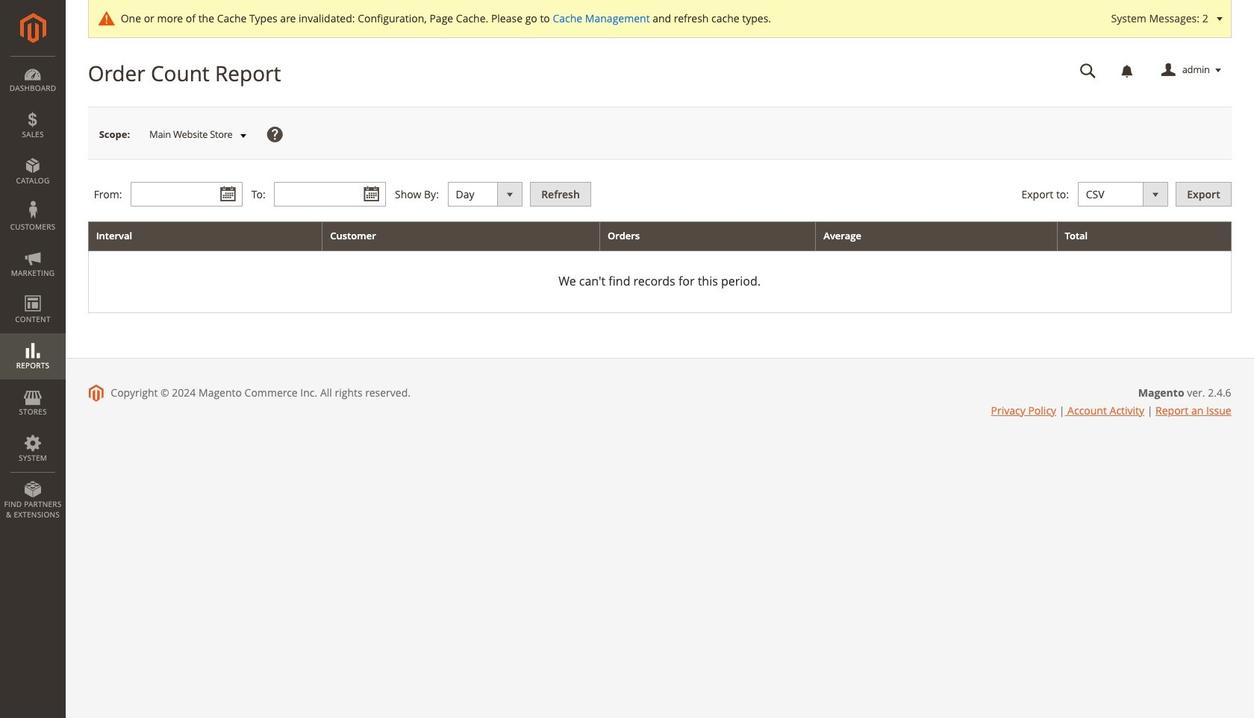 Task type: locate. For each thing, give the bounding box(es) containing it.
None text field
[[1070, 57, 1107, 84], [131, 182, 243, 207], [1070, 57, 1107, 84], [131, 182, 243, 207]]

None text field
[[274, 182, 386, 207]]

magento admin panel image
[[20, 13, 46, 43]]

menu bar
[[0, 56, 66, 528]]



Task type: vqa. For each thing, say whether or not it's contained in the screenshot.
Checkbox
no



